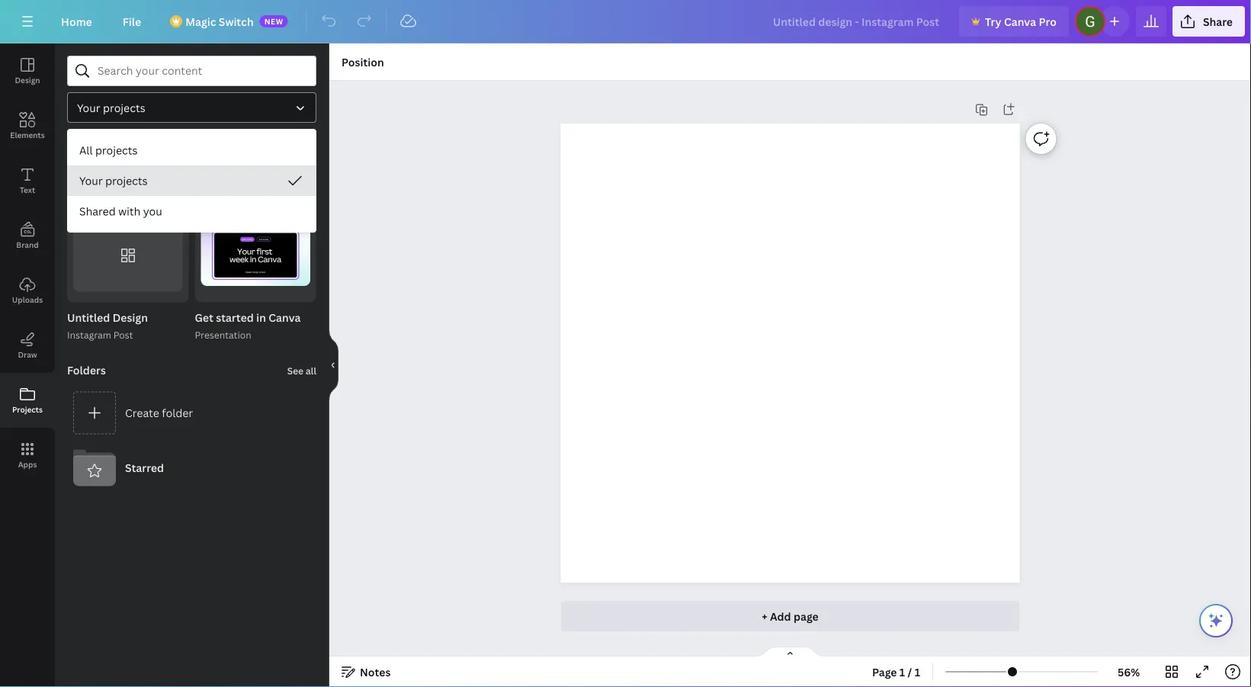 Task type: describe. For each thing, give the bounding box(es) containing it.
starred
[[125, 461, 164, 475]]

see all button for folders
[[286, 355, 318, 386]]

1 horizontal spatial 1
[[900, 665, 906, 679]]

folders button
[[226, 135, 317, 164]]

untitled design instagram post
[[67, 311, 148, 341]]

2 horizontal spatial 1
[[915, 665, 921, 679]]

your projects button
[[67, 166, 317, 196]]

file button
[[110, 6, 153, 37]]

main menu bar
[[0, 0, 1252, 43]]

of
[[287, 288, 298, 298]]

page 1 / 1
[[873, 665, 921, 679]]

1 of 27
[[280, 288, 309, 298]]

get started in canva group
[[195, 208, 317, 343]]

instagram
[[67, 329, 111, 341]]

all for all projects
[[79, 143, 93, 157]]

starred button
[[67, 441, 317, 495]]

show pages image
[[754, 646, 827, 658]]

projects inside 'option'
[[105, 174, 148, 188]]

brand button
[[0, 208, 55, 263]]

hide image
[[329, 329, 339, 402]]

presentation
[[195, 329, 251, 341]]

notes
[[360, 665, 391, 679]]

56%
[[1118, 665, 1140, 679]]

see for folders
[[287, 365, 304, 377]]

untitled design group
[[67, 208, 189, 343]]

untitled
[[67, 311, 110, 325]]

with
[[118, 204, 141, 219]]

create folder button
[[67, 386, 317, 441]]

draw
[[18, 349, 37, 360]]

design inside untitled design instagram post
[[113, 311, 148, 325]]

Search your content search field
[[98, 56, 307, 85]]

Select ownership filter button
[[67, 92, 317, 123]]

projects
[[12, 404, 43, 415]]

elements
[[10, 130, 45, 140]]

design button
[[0, 43, 55, 98]]

see all for folders
[[287, 365, 317, 377]]

magic switch
[[185, 14, 254, 29]]

all button
[[67, 135, 133, 164]]

add
[[770, 609, 791, 624]]

your projects inside button
[[79, 174, 148, 188]]

brand
[[16, 239, 39, 250]]

create
[[125, 406, 159, 420]]

shared
[[79, 204, 116, 219]]

share button
[[1173, 6, 1245, 37]]

canva inside "button"
[[1004, 14, 1037, 29]]

see all button for designs
[[286, 178, 318, 208]]

uploads
[[12, 294, 43, 305]]

started
[[216, 311, 254, 325]]

select ownership filter list box
[[67, 135, 317, 227]]

design inside button
[[15, 75, 40, 85]]

magic
[[185, 14, 216, 29]]

+ add page button
[[561, 601, 1020, 632]]

Design title text field
[[761, 6, 953, 37]]

you
[[143, 204, 162, 219]]

side panel tab list
[[0, 43, 55, 483]]

get started in canva presentation
[[195, 311, 301, 341]]

text
[[20, 185, 35, 195]]



Task type: locate. For each thing, give the bounding box(es) containing it.
design up elements button
[[15, 75, 40, 85]]

group
[[67, 208, 189, 303]]

page
[[794, 609, 819, 624]]

0 vertical spatial your projects
[[77, 100, 145, 115]]

0 horizontal spatial design
[[15, 75, 40, 85]]

your inside your projects button
[[79, 174, 103, 188]]

see down folders button
[[287, 187, 304, 200]]

1 horizontal spatial canva
[[1004, 14, 1037, 29]]

0 vertical spatial designs
[[159, 142, 200, 157]]

0 horizontal spatial 1
[[280, 288, 284, 298]]

projects up the with
[[105, 174, 148, 188]]

apps
[[18, 459, 37, 469]]

1
[[280, 288, 284, 298], [900, 665, 906, 679], [915, 665, 921, 679]]

home link
[[49, 6, 104, 37]]

canva right in
[[269, 311, 301, 325]]

1 inside group
[[280, 288, 284, 298]]

0 vertical spatial all
[[306, 187, 317, 200]]

27
[[300, 288, 309, 298]]

all for folders
[[306, 365, 317, 377]]

designs up shared
[[67, 186, 108, 200]]

in
[[256, 311, 266, 325]]

all for all
[[93, 142, 107, 157]]

shared with you option
[[67, 196, 317, 227]]

your up shared
[[79, 174, 103, 188]]

folders
[[252, 142, 291, 157], [67, 363, 106, 378]]

your
[[77, 100, 100, 115], [79, 174, 103, 188]]

projects inside option
[[95, 143, 138, 157]]

all for designs
[[306, 187, 317, 200]]

all
[[93, 142, 107, 157], [79, 143, 93, 157]]

try canva pro
[[985, 14, 1057, 29]]

1 vertical spatial canva
[[269, 311, 301, 325]]

projects up shared with you
[[95, 143, 138, 157]]

all inside all button
[[93, 142, 107, 157]]

see for designs
[[287, 187, 304, 200]]

design
[[15, 75, 40, 85], [113, 311, 148, 325]]

your projects up all projects
[[77, 100, 145, 115]]

text button
[[0, 153, 55, 208]]

all down folders button
[[306, 187, 317, 200]]

0 vertical spatial projects
[[103, 100, 145, 115]]

0 vertical spatial see all
[[287, 187, 317, 200]]

get
[[195, 311, 213, 325]]

1 vertical spatial your
[[79, 174, 103, 188]]

canva right try
[[1004, 14, 1037, 29]]

position
[[342, 55, 384, 69]]

page
[[873, 665, 897, 679]]

all projects button
[[67, 135, 317, 166]]

apps button
[[0, 428, 55, 483]]

1 vertical spatial your projects
[[79, 174, 148, 188]]

2 all from the top
[[306, 365, 317, 377]]

see all for designs
[[287, 187, 317, 200]]

try
[[985, 14, 1002, 29]]

your projects down all projects
[[79, 174, 148, 188]]

0 vertical spatial folders
[[252, 142, 291, 157]]

see left the hide image
[[287, 365, 304, 377]]

+ add page
[[762, 609, 819, 624]]

folders inside button
[[252, 142, 291, 157]]

all inside all projects button
[[79, 143, 93, 157]]

see all button down folders button
[[286, 178, 318, 208]]

0 horizontal spatial canva
[[269, 311, 301, 325]]

your projects inside select ownership filter button
[[77, 100, 145, 115]]

1 all from the top
[[306, 187, 317, 200]]

uploads button
[[0, 263, 55, 318]]

switch
[[219, 14, 254, 29]]

1 see all button from the top
[[286, 178, 318, 208]]

new
[[264, 16, 284, 26]]

1 left "of"
[[280, 288, 284, 298]]

1 vertical spatial design
[[113, 311, 148, 325]]

designs inside designs button
[[159, 142, 200, 157]]

designs up your projects button
[[159, 142, 200, 157]]

2 see all button from the top
[[286, 355, 318, 386]]

0 horizontal spatial all
[[79, 143, 93, 157]]

projects inside select ownership filter button
[[103, 100, 145, 115]]

your up all button
[[77, 100, 100, 115]]

pro
[[1039, 14, 1057, 29]]

see all down folders button
[[287, 187, 317, 200]]

shared with you
[[79, 204, 162, 219]]

see all
[[287, 187, 317, 200], [287, 365, 317, 377]]

see
[[287, 187, 304, 200], [287, 365, 304, 377]]

canva inside get started in canva presentation
[[269, 311, 301, 325]]

your projects
[[77, 100, 145, 115], [79, 174, 148, 188]]

1 vertical spatial see all button
[[286, 355, 318, 386]]

canva
[[1004, 14, 1037, 29], [269, 311, 301, 325]]

1 vertical spatial folders
[[67, 363, 106, 378]]

your inside select ownership filter button
[[77, 100, 100, 115]]

0 vertical spatial see
[[287, 187, 304, 200]]

1 horizontal spatial design
[[113, 311, 148, 325]]

canva assistant image
[[1207, 612, 1226, 630]]

0 horizontal spatial designs
[[67, 186, 108, 200]]

1 vertical spatial designs
[[67, 186, 108, 200]]

1 vertical spatial projects
[[95, 143, 138, 157]]

position button
[[336, 50, 390, 74]]

0 vertical spatial your
[[77, 100, 100, 115]]

0 vertical spatial design
[[15, 75, 40, 85]]

projects for select ownership filter button
[[103, 100, 145, 115]]

designs
[[159, 142, 200, 157], [67, 186, 108, 200]]

see all button left the hide image
[[286, 355, 318, 386]]

1 horizontal spatial all
[[93, 142, 107, 157]]

notes button
[[336, 660, 397, 684]]

create folder
[[125, 406, 193, 420]]

/
[[908, 665, 912, 679]]

projects
[[103, 100, 145, 115], [95, 143, 138, 157], [105, 174, 148, 188]]

1 see all from the top
[[287, 187, 317, 200]]

elements button
[[0, 98, 55, 153]]

+
[[762, 609, 768, 624]]

0 vertical spatial canva
[[1004, 14, 1037, 29]]

see all left the hide image
[[287, 365, 317, 377]]

home
[[61, 14, 92, 29]]

file
[[123, 14, 141, 29]]

all
[[306, 187, 317, 200], [306, 365, 317, 377]]

design up post
[[113, 311, 148, 325]]

try canva pro button
[[960, 6, 1069, 37]]

0 vertical spatial see all button
[[286, 178, 318, 208]]

all projects
[[79, 143, 138, 157]]

your projects option
[[67, 166, 317, 196]]

designs button
[[133, 135, 226, 164]]

1 vertical spatial all
[[306, 365, 317, 377]]

1 see from the top
[[287, 187, 304, 200]]

1 vertical spatial see
[[287, 365, 304, 377]]

1 left /
[[900, 665, 906, 679]]

56% button
[[1104, 660, 1154, 684]]

0 horizontal spatial folders
[[67, 363, 106, 378]]

share
[[1203, 14, 1233, 29]]

shared with you button
[[67, 196, 317, 227]]

post
[[113, 329, 133, 341]]

see all button
[[286, 178, 318, 208], [286, 355, 318, 386]]

2 vertical spatial projects
[[105, 174, 148, 188]]

1 horizontal spatial folders
[[252, 142, 291, 157]]

folder
[[162, 406, 193, 420]]

1 of 27 group
[[195, 208, 317, 303]]

1 horizontal spatial designs
[[159, 142, 200, 157]]

draw button
[[0, 318, 55, 373]]

projects up all projects
[[103, 100, 145, 115]]

projects for all projects button
[[95, 143, 138, 157]]

2 see all from the top
[[287, 365, 317, 377]]

projects button
[[0, 373, 55, 428]]

all projects option
[[67, 135, 317, 166]]

all left the hide image
[[306, 365, 317, 377]]

1 vertical spatial see all
[[287, 365, 317, 377]]

2 see from the top
[[287, 365, 304, 377]]

1 right /
[[915, 665, 921, 679]]



Task type: vqa. For each thing, say whether or not it's contained in the screenshot.
topmost "images"
no



